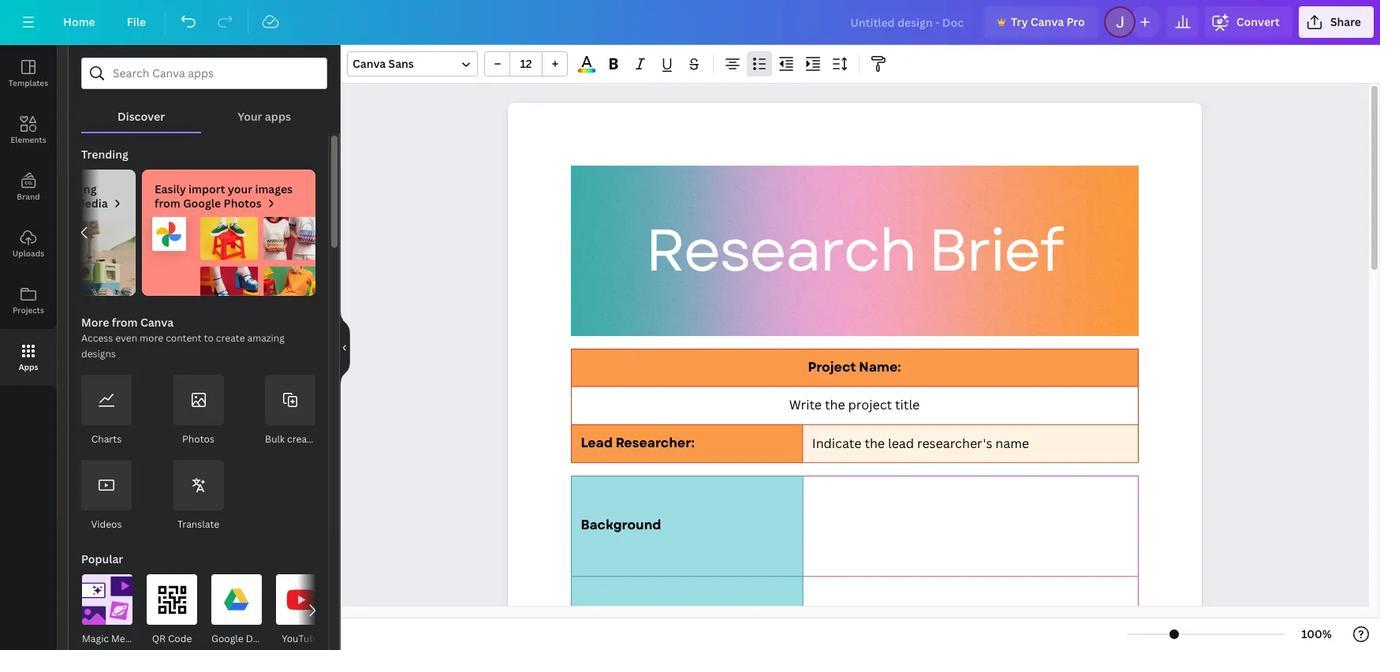 Task type: describe. For each thing, give the bounding box(es) containing it.
elements button
[[0, 102, 57, 159]]

file
[[127, 14, 146, 29]]

uploads button
[[0, 215, 57, 272]]

more from canva access even more content to create amazing designs
[[81, 315, 285, 361]]

media
[[111, 632, 139, 645]]

easily import your images from google photos
[[155, 181, 293, 211]]

convert button
[[1205, 6, 1293, 38]]

uploads
[[12, 248, 44, 259]]

your
[[238, 109, 262, 124]]

apps button
[[0, 329, 57, 386]]

sans
[[389, 56, 414, 71]]

qr code
[[152, 632, 192, 645]]

canva inside more from canva access even more content to create amazing designs
[[140, 315, 174, 330]]

Research Brief text field
[[508, 103, 1202, 650]]

share button
[[1299, 6, 1374, 38]]

from inside 'easily import your images from google photos'
[[155, 196, 181, 211]]

even
[[115, 331, 137, 345]]

home
[[63, 14, 95, 29]]

code
[[168, 632, 192, 645]]

more
[[81, 315, 109, 330]]

convert
[[1237, 14, 1280, 29]]

your
[[228, 181, 253, 196]]

canva inside button
[[1031, 14, 1064, 29]]

photos inside 'easily import your images from google photos'
[[224, 196, 262, 211]]

elements
[[10, 134, 46, 145]]

brand button
[[0, 159, 57, 215]]

projects
[[13, 305, 44, 316]]

charts
[[91, 432, 122, 446]]

discover
[[118, 109, 165, 124]]

photos inside 'more from canva' element
[[182, 432, 215, 446]]

brief
[[928, 208, 1063, 293]]

textbox with the sentence, 'a rover exploring mars' over an image of a rover exploring mars image
[[0, 217, 136, 296]]

– – number field
[[515, 56, 537, 71]]

projects button
[[0, 272, 57, 329]]

research brief
[[645, 208, 1063, 293]]

qr
[[152, 632, 166, 645]]

canva sans button
[[347, 51, 478, 77]]

amazing
[[247, 331, 285, 345]]

create inside 'more from canva' element
[[287, 432, 316, 446]]

videos
[[91, 518, 122, 531]]

file button
[[114, 6, 159, 38]]

drive
[[246, 632, 270, 645]]

magic
[[82, 632, 109, 645]]

youtube
[[282, 632, 321, 645]]

hide image
[[340, 310, 350, 385]]

import
[[189, 181, 225, 196]]

apps
[[265, 109, 291, 124]]

from inside more from canva access even more content to create amazing designs
[[112, 315, 138, 330]]

the google photos logo is positioned on the left side. to the right of the logo, there is a grid containing four images. these images display colorful shoes, shirts, or chairs. image
[[142, 217, 316, 296]]



Task type: locate. For each thing, give the bounding box(es) containing it.
canva sans
[[353, 56, 414, 71]]

try canva pro button
[[984, 6, 1098, 38]]

photos
[[224, 196, 262, 211], [182, 432, 215, 446]]

0 horizontal spatial create
[[216, 331, 245, 345]]

pro
[[1067, 14, 1085, 29]]

magic media
[[82, 632, 139, 645]]

100% button
[[1291, 622, 1343, 647]]

research
[[645, 208, 916, 293]]

to
[[204, 331, 214, 345]]

create inside more from canva access even more content to create amazing designs
[[216, 331, 245, 345]]

images
[[255, 181, 293, 196]]

from up even on the bottom
[[112, 315, 138, 330]]

canva right try
[[1031, 14, 1064, 29]]

Design title text field
[[838, 6, 978, 38]]

0 horizontal spatial photos
[[182, 432, 215, 446]]

Search Canva apps search field
[[113, 58, 296, 88]]

0 vertical spatial photos
[[224, 196, 262, 211]]

2 horizontal spatial canva
[[1031, 14, 1064, 29]]

1 vertical spatial from
[[112, 315, 138, 330]]

1 vertical spatial photos
[[182, 432, 215, 446]]

your apps
[[238, 109, 291, 124]]

google
[[183, 196, 221, 211], [211, 632, 244, 645]]

templates
[[9, 77, 48, 88]]

1 horizontal spatial create
[[287, 432, 316, 446]]

1 horizontal spatial canva
[[353, 56, 386, 71]]

canva
[[1031, 14, 1064, 29], [353, 56, 386, 71], [140, 315, 174, 330]]

access
[[81, 331, 113, 345]]

photos up the google photos logo is positioned on the left side. to the right of the logo, there is a grid containing four images. these images display colorful shoes, shirts, or chairs.
[[224, 196, 262, 211]]

home link
[[50, 6, 108, 38]]

trending
[[81, 147, 128, 162]]

google left drive
[[211, 632, 244, 645]]

main menu bar
[[0, 0, 1381, 45]]

from
[[155, 196, 181, 211], [112, 315, 138, 330]]

bulk create
[[265, 432, 316, 446]]

your apps button
[[201, 89, 327, 132]]

0 vertical spatial google
[[183, 196, 221, 211]]

0 vertical spatial create
[[216, 331, 245, 345]]

google drive
[[211, 632, 270, 645]]

templates button
[[0, 45, 57, 102]]

0 horizontal spatial canva
[[140, 315, 174, 330]]

from left import
[[155, 196, 181, 211]]

create right to
[[216, 331, 245, 345]]

content
[[166, 331, 202, 345]]

2 vertical spatial canva
[[140, 315, 174, 330]]

1 vertical spatial canva
[[353, 56, 386, 71]]

popular
[[81, 551, 123, 566]]

designs
[[81, 347, 116, 361]]

create right bulk
[[287, 432, 316, 446]]

color range image
[[578, 69, 595, 73]]

translate
[[177, 518, 219, 531]]

more from canva element
[[81, 375, 316, 533]]

try
[[1011, 14, 1028, 29]]

1 vertical spatial create
[[287, 432, 316, 446]]

1 vertical spatial google
[[211, 632, 244, 645]]

try canva pro
[[1011, 14, 1085, 29]]

100%
[[1302, 626, 1332, 641]]

more
[[140, 331, 163, 345]]

photos left bulk
[[182, 432, 215, 446]]

1 horizontal spatial from
[[155, 196, 181, 211]]

canva left the sans
[[353, 56, 386, 71]]

0 vertical spatial canva
[[1031, 14, 1064, 29]]

bulk
[[265, 432, 285, 446]]

group
[[484, 51, 568, 77]]

brand
[[17, 191, 40, 202]]

canva up more
[[140, 315, 174, 330]]

google left your
[[183, 196, 221, 211]]

google inside 'easily import your images from google photos'
[[183, 196, 221, 211]]

canva inside dropdown button
[[353, 56, 386, 71]]

0 horizontal spatial from
[[112, 315, 138, 330]]

side panel tab list
[[0, 45, 57, 386]]

apps
[[19, 361, 38, 372]]

1 horizontal spatial photos
[[224, 196, 262, 211]]

0 vertical spatial from
[[155, 196, 181, 211]]

create
[[216, 331, 245, 345], [287, 432, 316, 446]]

share
[[1331, 14, 1362, 29]]

discover button
[[81, 89, 201, 132]]

easily
[[155, 181, 186, 196]]



Task type: vqa. For each thing, say whether or not it's contained in the screenshot.
from
yes



